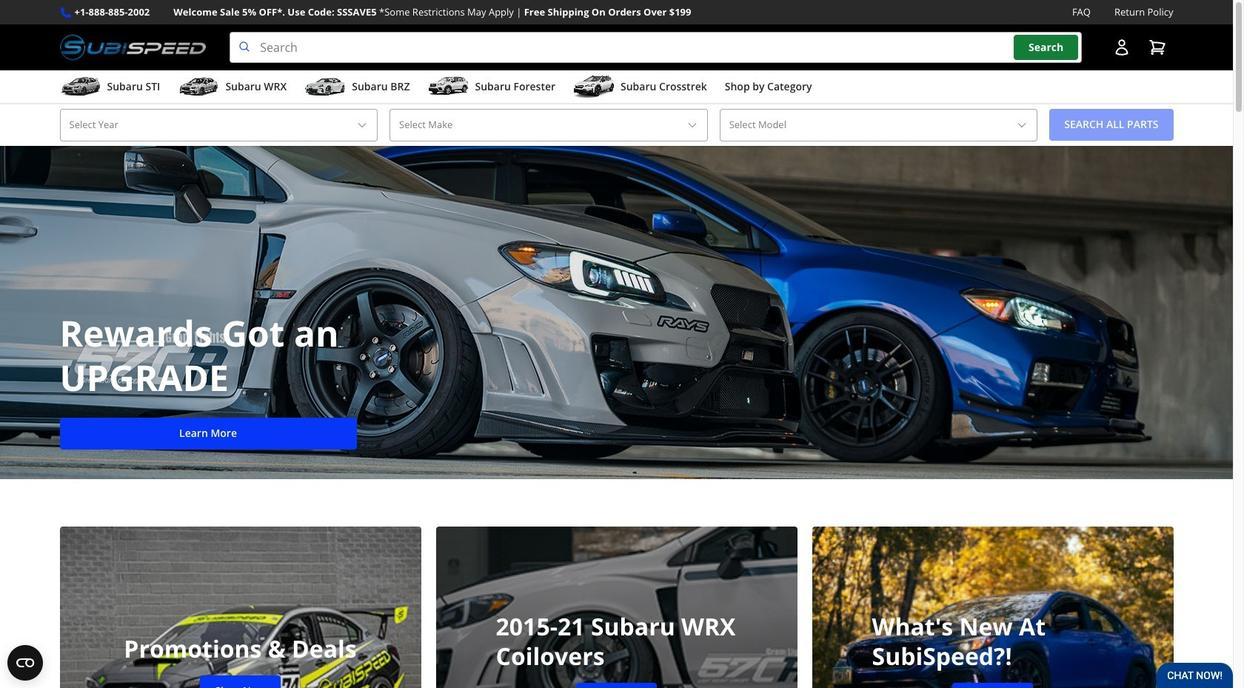 Task type: describe. For each thing, give the bounding box(es) containing it.
a subaru brz thumbnail image image
[[305, 76, 346, 98]]

coilovers image
[[436, 526, 797, 688]]

select model image
[[1016, 119, 1028, 131]]

deals image
[[60, 526, 421, 688]]

Select Make button
[[390, 109, 708, 141]]

open widget image
[[7, 645, 43, 681]]

select year image
[[356, 119, 368, 131]]

Select Model button
[[720, 109, 1038, 141]]

search input field
[[230, 32, 1082, 63]]

a subaru crosstrek thumbnail image image
[[573, 76, 615, 98]]

rewards program image
[[0, 146, 1233, 479]]

a subaru forester thumbnail image image
[[428, 76, 469, 98]]



Task type: vqa. For each thing, say whether or not it's contained in the screenshot.
a subaru forester Thumbnail Image
yes



Task type: locate. For each thing, give the bounding box(es) containing it.
earn rewards image
[[812, 526, 1174, 688]]

a subaru wrx thumbnail image image
[[178, 76, 220, 98]]

Select Year button
[[60, 109, 378, 141]]

select make image
[[686, 119, 698, 131]]

button image
[[1113, 39, 1131, 56]]

a subaru sti thumbnail image image
[[60, 76, 101, 98]]

subispeed logo image
[[60, 32, 206, 63]]



